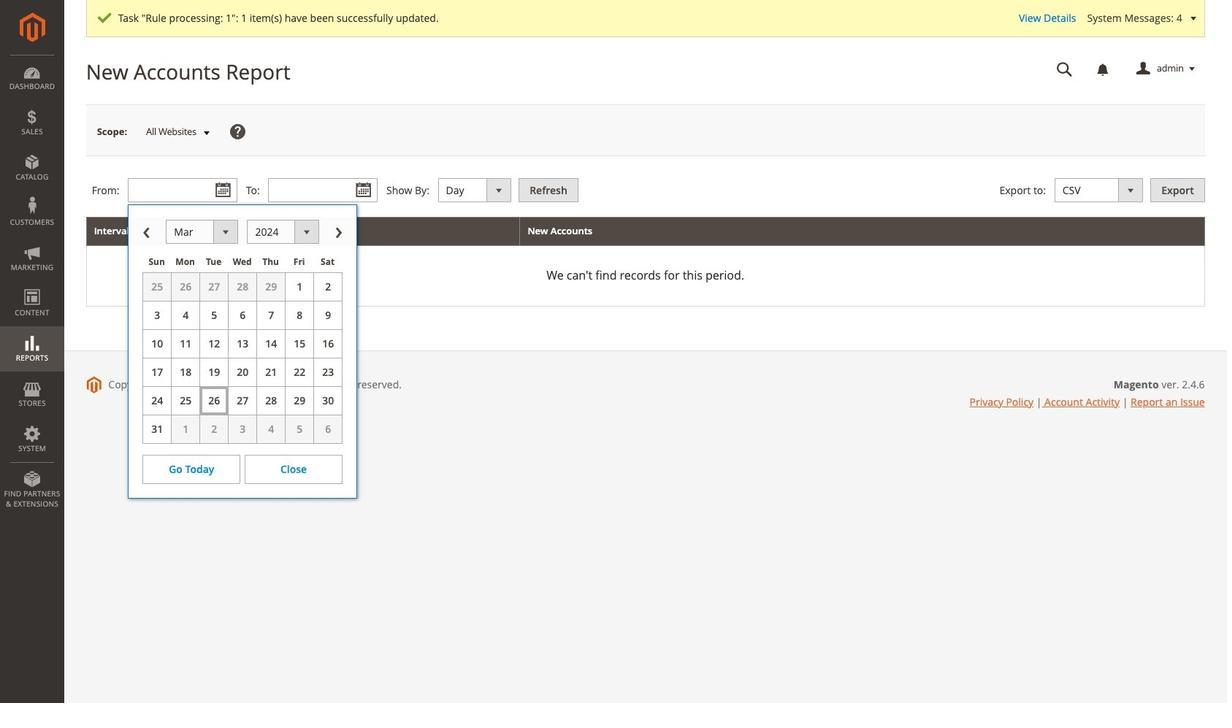 Task type: locate. For each thing, give the bounding box(es) containing it.
None text field
[[128, 178, 238, 202]]

magento admin panel image
[[19, 12, 45, 42]]

None text field
[[1046, 56, 1083, 82], [268, 178, 378, 202], [1046, 56, 1083, 82], [268, 178, 378, 202]]

menu bar
[[0, 55, 64, 517]]



